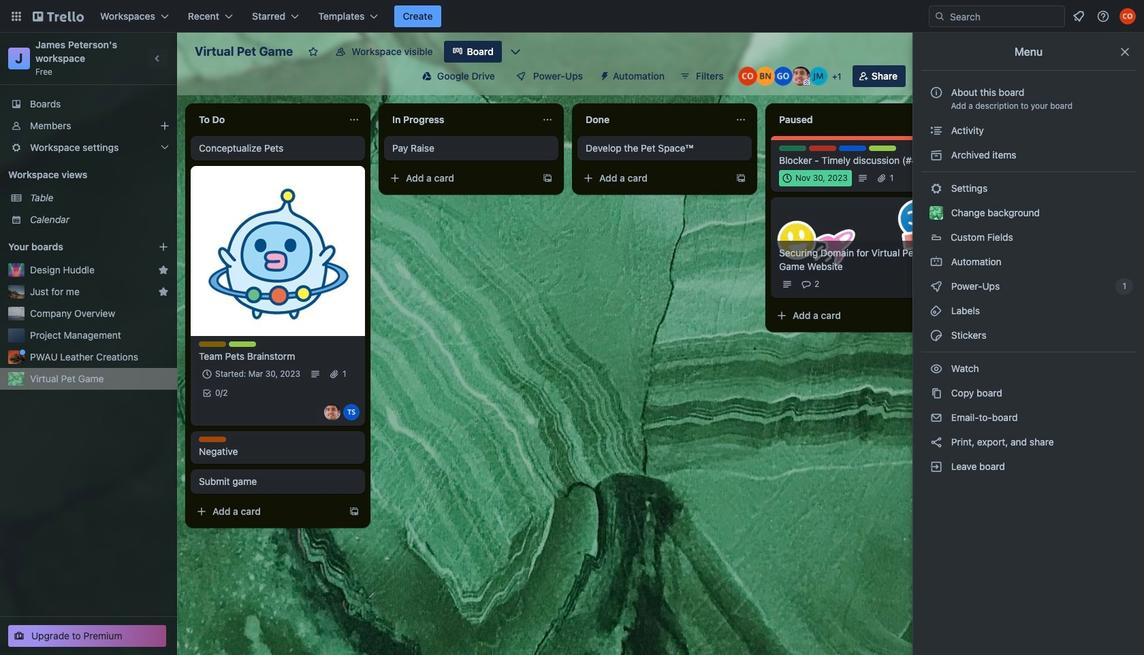 Task type: describe. For each thing, give the bounding box(es) containing it.
ben nelson (bennelson96) image
[[756, 67, 775, 86]]

color: bold lime, title: "team task" element
[[229, 342, 256, 347]]

1 starred icon image from the top
[[158, 265, 169, 276]]

customize views image
[[509, 45, 522, 59]]

christina overa (christinaovera) image
[[1120, 8, 1136, 25]]

tara schultz (taraschultz7) image
[[343, 405, 360, 421]]

open information menu image
[[1097, 10, 1110, 23]]

2 create from template… image from the left
[[736, 173, 746, 184]]

Search field
[[945, 7, 1064, 26]]

workspace navigation collapse icon image
[[148, 49, 168, 68]]

add board image
[[158, 242, 169, 253]]

google drive icon image
[[422, 72, 432, 81]]

1 sm image from the top
[[930, 124, 943, 138]]

Board name text field
[[188, 41, 300, 63]]



Task type: locate. For each thing, give the bounding box(es) containing it.
create from template… image
[[542, 173, 553, 184], [736, 173, 746, 184]]

0 vertical spatial starred icon image
[[158, 265, 169, 276]]

1 horizontal spatial create from template… image
[[736, 173, 746, 184]]

0 horizontal spatial james peterson (jamespeterson93) image
[[324, 405, 341, 421]]

3 sm image from the top
[[930, 436, 943, 450]]

0 vertical spatial sm image
[[930, 124, 943, 138]]

None text field
[[384, 109, 537, 131], [578, 109, 730, 131], [771, 109, 924, 131], [384, 109, 537, 131], [578, 109, 730, 131], [771, 109, 924, 131]]

sm image
[[930, 124, 943, 138], [930, 362, 943, 376], [930, 436, 943, 450]]

starred icon image
[[158, 265, 169, 276], [158, 287, 169, 298]]

2 sm image from the top
[[930, 362, 943, 376]]

2 vertical spatial sm image
[[930, 436, 943, 450]]

color: blue, title: "fyi" element
[[839, 146, 866, 151]]

gary orlando (garyorlando) image
[[774, 67, 793, 86]]

james peterson (jamespeterson93) image
[[791, 67, 810, 86], [324, 405, 341, 421]]

color: green, title: "goal" element
[[779, 146, 806, 151]]

None checkbox
[[779, 170, 852, 187]]

color: yellow, title: none image
[[199, 342, 226, 347]]

0 vertical spatial james peterson (jamespeterson93) image
[[791, 67, 810, 86]]

1 vertical spatial sm image
[[930, 362, 943, 376]]

color: orange, title: none image
[[199, 437, 226, 443]]

1 horizontal spatial james peterson (jamespeterson93) image
[[791, 67, 810, 86]]

christina overa (christinaovera) image
[[738, 67, 757, 86]]

star or unstar board image
[[308, 46, 319, 57]]

color: red, title: "blocker" element
[[809, 146, 836, 151]]

your boards with 6 items element
[[8, 239, 138, 255]]

create from template… image
[[349, 507, 360, 518]]

2 starred icon image from the top
[[158, 287, 169, 298]]

1 create from template… image from the left
[[542, 173, 553, 184]]

primary element
[[0, 0, 1144, 33]]

0 notifications image
[[1071, 8, 1087, 25]]

james peterson (jamespeterson93) image left tara schultz (taraschultz7) image
[[324, 405, 341, 421]]

1 vertical spatial starred icon image
[[158, 287, 169, 298]]

None text field
[[191, 109, 343, 131]]

this member is an admin of this board. image
[[804, 80, 810, 86]]

color: bold lime, title: none image
[[869, 146, 896, 151]]

back to home image
[[33, 5, 84, 27]]

1 vertical spatial james peterson (jamespeterson93) image
[[324, 405, 341, 421]]

0 horizontal spatial create from template… image
[[542, 173, 553, 184]]

search image
[[934, 11, 945, 22]]

james peterson (jamespeterson93) image right "ben nelson (bennelson96)" image
[[791, 67, 810, 86]]

jeremy miller (jeremymiller198) image
[[809, 67, 828, 86]]

sm image
[[594, 65, 613, 84], [930, 148, 943, 162], [930, 182, 943, 195], [930, 255, 943, 269], [930, 280, 943, 294], [930, 304, 943, 318], [930, 329, 943, 343], [930, 387, 943, 400], [930, 411, 943, 425], [930, 460, 943, 474]]



Task type: vqa. For each thing, say whether or not it's contained in the screenshot.
Christina Overa (christinaovera) 'image' inside the PRIMARY element
yes



